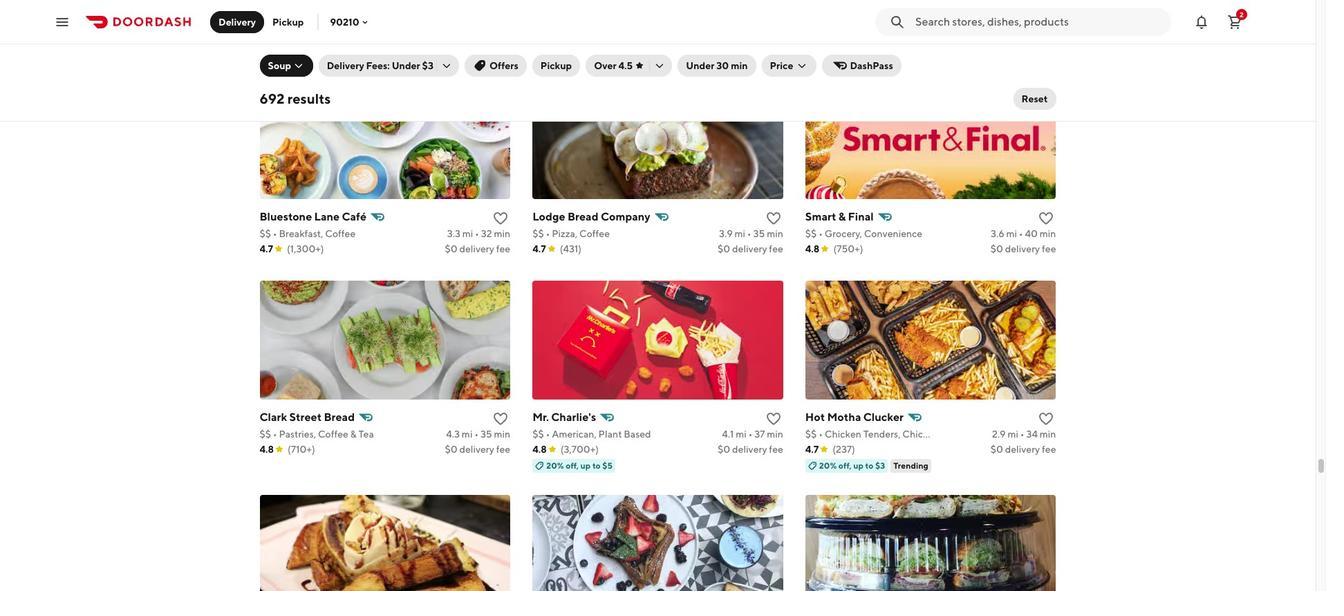 Task type: locate. For each thing, give the bounding box(es) containing it.
coffee down clark street bread
[[318, 429, 349, 440]]

delivery for hot motha clucker
[[1005, 444, 1040, 455]]

3.3
[[447, 228, 461, 239]]

click to add this store to your saved list image up store search: begin typing to search for stores available on doordash text field
[[1038, 0, 1055, 12]]

$​0 delivery fee
[[991, 29, 1056, 40], [445, 243, 511, 254], [718, 243, 783, 254], [991, 243, 1056, 254], [445, 444, 511, 455], [718, 444, 783, 455], [991, 444, 1056, 455]]

chicken
[[825, 429, 862, 440], [903, 429, 940, 440]]

$​0 delivery fee down 6.5 mi • 39 min
[[991, 29, 1056, 40]]

bread
[[568, 210, 599, 223], [324, 411, 355, 424]]

delivery down 2.9 mi • 34 min
[[1005, 444, 1040, 455]]

4.7 left (237)
[[806, 444, 819, 455]]

20% off, up to $5
[[547, 460, 613, 471]]

min for hot motha clucker
[[1040, 429, 1056, 440]]

30
[[717, 60, 729, 71]]

mi right 3.6
[[1007, 228, 1017, 239]]

delivery for delivery fees: under $3
[[327, 60, 364, 71]]

offers button
[[465, 55, 527, 77]]

692 results
[[260, 91, 331, 107]]

chicken left wings at the bottom right of page
[[903, 429, 940, 440]]

$​0 delivery fee down 3.3 mi • 32 min in the top of the page
[[445, 243, 511, 254]]

fee down 3.6 mi • 40 min
[[1042, 243, 1056, 254]]

offers
[[490, 60, 519, 71]]

min right 40
[[1040, 228, 1056, 239]]

20%
[[547, 460, 564, 471], [819, 460, 837, 471]]

1 vertical spatial 35
[[481, 429, 492, 440]]

hot
[[806, 411, 825, 424]]

mi
[[1008, 14, 1019, 25], [463, 228, 473, 239], [735, 228, 746, 239], [1007, 228, 1017, 239], [462, 429, 473, 440], [736, 429, 747, 440], [1008, 429, 1019, 440]]

35
[[754, 228, 765, 239], [481, 429, 492, 440]]

& left the 'tea'
[[350, 429, 357, 440]]

0 horizontal spatial $3
[[422, 60, 434, 71]]

to left '$5'
[[593, 460, 601, 471]]

0 vertical spatial $3
[[422, 60, 434, 71]]

35 right 3.9
[[754, 228, 765, 239]]

• left 37
[[749, 429, 753, 440]]

fee for clark street bread
[[496, 444, 511, 455]]

delivery for mr. charlie's
[[732, 444, 767, 455]]

1 horizontal spatial off,
[[839, 460, 852, 471]]

delivery
[[219, 16, 256, 27], [327, 60, 364, 71]]

4.8 down mr.
[[533, 444, 547, 455]]

$$ down smart
[[806, 228, 817, 239]]

clark
[[260, 411, 287, 424]]

0 horizontal spatial to
[[593, 460, 601, 471]]

over 4.5
[[594, 60, 633, 71]]

rave
[[808, 45, 828, 56]]

up
[[581, 460, 591, 471], [854, 460, 864, 471]]

0 horizontal spatial bread
[[324, 411, 355, 424]]

up down (3,700+)
[[581, 460, 591, 471]]

2 vertical spatial &
[[350, 429, 357, 440]]

Store search: begin typing to search for stores available on DoorDash text field
[[916, 14, 1163, 29]]

lodge
[[533, 210, 566, 223]]

1 horizontal spatial 35
[[754, 228, 765, 239]]

1 horizontal spatial chicken
[[903, 429, 940, 440]]

$3 down tenders,
[[876, 460, 885, 471]]

fee down 2.9 mi • 34 min
[[1042, 444, 1056, 455]]

• down 'bluestone'
[[273, 228, 277, 239]]

2 horizontal spatial &
[[857, 14, 864, 25]]

fee down 3.3 mi • 32 min in the top of the page
[[496, 243, 511, 254]]

(431)
[[560, 243, 582, 254]]

mi right 2.9
[[1008, 429, 1019, 440]]

$$ • american, plant based
[[533, 429, 651, 440]]

min right 32
[[494, 228, 511, 239]]

1 vertical spatial trending
[[894, 460, 929, 471]]

mi right 4.1
[[736, 429, 747, 440]]

2 off, from the left
[[839, 460, 852, 471]]

0 horizontal spatial pickup
[[273, 16, 304, 27]]

0 horizontal spatial up
[[581, 460, 591, 471]]

4.8 for smart & final
[[806, 243, 820, 254]]

min right 37
[[767, 429, 783, 440]]

40
[[1025, 228, 1038, 239]]

37
[[755, 429, 765, 440]]

$​0 delivery fee down the 4.1 mi • 37 min
[[718, 444, 783, 455]]

click to add this store to your saved list image up 2.9 mi • 34 min
[[1038, 411, 1055, 427]]

2 vertical spatial click to add this store to your saved list image
[[766, 411, 782, 427]]

1 horizontal spatial under
[[686, 60, 715, 71]]

1 horizontal spatial up
[[854, 460, 864, 471]]

$​0 for bluestone lane café
[[445, 243, 458, 254]]

$$ for bluestone lane café
[[260, 228, 271, 239]]

1 horizontal spatial to
[[866, 460, 874, 471]]

$​0
[[991, 29, 1003, 40], [445, 243, 458, 254], [718, 243, 731, 254], [991, 243, 1003, 254], [445, 444, 458, 455], [718, 444, 731, 455], [991, 444, 1003, 455]]

fee for hot motha clucker
[[1042, 444, 1056, 455]]

$$ for lodge bread company
[[533, 228, 544, 239]]

1 up from the left
[[581, 460, 591, 471]]

1 20% from the left
[[547, 460, 564, 471]]

$​0 delivery fee down 4.3 mi • 35 min
[[445, 444, 511, 455]]

4.7 up the soup
[[260, 29, 273, 40]]

fees:
[[366, 60, 390, 71]]

20% for 20% off, up to $3
[[819, 460, 837, 471]]

delivery inside delivery button
[[219, 16, 256, 27]]

off,
[[566, 460, 579, 471], [839, 460, 852, 471]]

$3 right fees: at the top
[[422, 60, 434, 71]]

pickup
[[273, 16, 304, 27], [541, 60, 572, 71]]

35 right 4.3
[[481, 429, 492, 440]]

to down tenders,
[[866, 460, 874, 471]]

$​0 down 4.3
[[445, 444, 458, 455]]

$$ for hot motha clucker
[[806, 429, 817, 440]]

0 horizontal spatial 35
[[481, 429, 492, 440]]

delivery down "3.9 mi • 35 min"
[[732, 243, 767, 254]]

american, up (6,900+)
[[279, 14, 324, 25]]

breakfast,
[[279, 228, 323, 239]]

4.8 down clark
[[260, 444, 274, 455]]

20% down (3,700+)
[[547, 460, 564, 471]]

pickup button up soup button
[[264, 11, 312, 33]]

click to add this store to your saved list image up 3.3 mi • 32 min in the top of the page
[[493, 210, 509, 227]]

0 vertical spatial pickup
[[273, 16, 304, 27]]

$​0 down 3.9
[[718, 243, 731, 254]]

0 horizontal spatial under
[[392, 60, 420, 71]]

mi right 3.9
[[735, 228, 746, 239]]

click to add this store to your saved list image
[[1038, 0, 1055, 12], [1038, 210, 1055, 227], [766, 411, 782, 427]]

0 horizontal spatial off,
[[566, 460, 579, 471]]

mi for mr. charlie's
[[736, 429, 747, 440]]

fee down 4.3 mi • 35 min
[[496, 444, 511, 455]]

1 vertical spatial bread
[[324, 411, 355, 424]]

mi right 4.3
[[462, 429, 473, 440]]

0 horizontal spatial &
[[350, 429, 357, 440]]

1 vertical spatial delivery
[[327, 60, 364, 71]]

click to add this store to your saved list image up the 4.1 mi • 37 min
[[766, 411, 782, 427]]

2 horizontal spatial 4.8
[[806, 243, 820, 254]]

$​0 down 4.1
[[718, 444, 731, 455]]

$​0 delivery fee down 3.6 mi • 40 min
[[991, 243, 1056, 254]]

min for mr. charlie's
[[767, 429, 783, 440]]

fee for mr. charlie's
[[769, 444, 783, 455]]

1 horizontal spatial american,
[[552, 429, 597, 440]]

1 horizontal spatial $3
[[876, 460, 885, 471]]

2 20% from the left
[[819, 460, 837, 471]]

1 under from the left
[[392, 60, 420, 71]]

• left 32
[[475, 228, 479, 239]]

over
[[594, 60, 617, 71]]

bluestone lane café
[[260, 210, 367, 223]]

2 under from the left
[[686, 60, 715, 71]]

4.8 down smart
[[806, 243, 820, 254]]

1 horizontal spatial bread
[[568, 210, 599, 223]]

$​0 for mr. charlie's
[[718, 444, 731, 455]]

0 horizontal spatial chicken
[[825, 429, 862, 440]]

(710+)
[[288, 444, 315, 455]]

0 vertical spatial delivery
[[219, 16, 256, 27]]

clark street bread
[[260, 411, 355, 424]]

0 horizontal spatial american,
[[279, 14, 324, 25]]

1 off, from the left
[[566, 460, 579, 471]]

click to add this store to your saved list image for company
[[766, 210, 782, 227]]

to for $5
[[593, 460, 601, 471]]

3.6
[[991, 228, 1005, 239]]

4.8
[[806, 243, 820, 254], [260, 444, 274, 455], [533, 444, 547, 455]]

$​0 delivery fee down "3.9 mi • 35 min"
[[718, 243, 783, 254]]

0 horizontal spatial 4.8
[[260, 444, 274, 455]]

$$ down 'bluestone'
[[260, 228, 271, 239]]

click to add this store to your saved list image up 4.3 mi • 35 min
[[493, 411, 509, 427]]

4.1
[[722, 429, 734, 440]]

chicken up (237)
[[825, 429, 862, 440]]

1 horizontal spatial 20%
[[819, 460, 837, 471]]

$​0 delivery fee for smart & final
[[991, 243, 1056, 254]]

under
[[392, 60, 420, 71], [686, 60, 715, 71]]

motha
[[828, 411, 861, 424]]

20% off, up to $3
[[819, 460, 885, 471]]

1 to from the left
[[593, 460, 601, 471]]

0 vertical spatial pickup button
[[264, 11, 312, 33]]

0 vertical spatial 35
[[754, 228, 765, 239]]

2 chicken from the left
[[903, 429, 940, 440]]

$$ down hot
[[806, 429, 817, 440]]

pickup left over
[[541, 60, 572, 71]]

& up grocery,
[[839, 210, 846, 223]]

trending up the soup
[[262, 45, 298, 56]]

wings
[[941, 429, 970, 440]]

3.3 mi • 32 min
[[447, 228, 511, 239]]

0 horizontal spatial trending
[[262, 45, 298, 56]]

off, down (237)
[[839, 460, 852, 471]]

0 vertical spatial bread
[[568, 210, 599, 223]]

fee down "3.9 mi • 35 min"
[[769, 243, 783, 254]]

0 horizontal spatial pickup button
[[264, 11, 312, 33]]

$$ down mr.
[[533, 429, 544, 440]]

$$
[[260, 14, 271, 25], [806, 14, 817, 25], [260, 228, 271, 239], [533, 228, 544, 239], [806, 228, 817, 239], [260, 429, 271, 440], [533, 429, 544, 440], [806, 429, 817, 440]]

0 vertical spatial trending
[[262, 45, 298, 56]]

$​0 down 3.6
[[991, 243, 1003, 254]]

pickup button left over
[[532, 55, 580, 77]]

1 horizontal spatial 4.8
[[533, 444, 547, 455]]

delivery for delivery
[[219, 16, 256, 27]]

& left the 'tea,'
[[857, 14, 864, 25]]

39
[[1027, 14, 1038, 25]]

(6,900+)
[[287, 29, 327, 40]]

delivery
[[1005, 29, 1040, 40], [459, 243, 494, 254], [732, 243, 767, 254], [1005, 243, 1040, 254], [459, 444, 494, 455], [732, 444, 767, 455], [1005, 444, 1040, 455]]

trending
[[262, 45, 298, 56], [894, 460, 929, 471]]

1 vertical spatial pickup
[[541, 60, 572, 71]]

tea,
[[865, 14, 883, 25]]

off, down (3,700+)
[[566, 460, 579, 471]]

pastries,
[[279, 429, 316, 440]]

0 horizontal spatial delivery
[[219, 16, 256, 27]]

$​0 for smart & final
[[991, 243, 1003, 254]]

$$ down lodge
[[533, 228, 544, 239]]

4.7
[[260, 29, 273, 40], [260, 243, 273, 254], [533, 243, 546, 254], [806, 444, 819, 455]]

delivery for lodge bread company
[[732, 243, 767, 254]]

1 horizontal spatial delivery
[[327, 60, 364, 71]]

20% for 20% off, up to $5
[[547, 460, 564, 471]]

1 vertical spatial american,
[[552, 429, 597, 440]]

20% down (237)
[[819, 460, 837, 471]]

delivery for smart & final
[[1005, 243, 1040, 254]]

min for clark street bread
[[494, 429, 511, 440]]

$​0 for clark street bread
[[445, 444, 458, 455]]

$$ down clark
[[260, 429, 271, 440]]

$​0 delivery fee down 2.9 mi • 34 min
[[991, 444, 1056, 455]]

pickup button
[[264, 11, 312, 33], [532, 55, 580, 77]]

american, for vegetarian
[[279, 14, 324, 25]]

mi for lodge bread company
[[735, 228, 746, 239]]

fee
[[1042, 29, 1056, 40], [496, 243, 511, 254], [769, 243, 783, 254], [1042, 243, 1056, 254], [496, 444, 511, 455], [769, 444, 783, 455], [1042, 444, 1056, 455]]

click to add this store to your saved list image up 3.6 mi • 40 min
[[1038, 210, 1055, 227]]

min right the 30
[[731, 60, 748, 71]]

click to add this store to your saved list image for café
[[493, 210, 509, 227]]

min right 3.9
[[767, 228, 783, 239]]

click to add this store to your saved list image
[[493, 210, 509, 227], [766, 210, 782, 227], [493, 411, 509, 427], [1038, 411, 1055, 427]]

2 up from the left
[[854, 460, 864, 471]]

3.9 mi • 35 min
[[719, 228, 783, 239]]

1 horizontal spatial pickup
[[541, 60, 572, 71]]

0 vertical spatial american,
[[279, 14, 324, 25]]

2 to from the left
[[866, 460, 874, 471]]

company
[[601, 210, 651, 223]]

click to add this store to your saved list image for smart & final
[[1038, 210, 1055, 227]]

american, up (3,700+)
[[552, 429, 597, 440]]

mi for smart & final
[[1007, 228, 1017, 239]]

coffee
[[825, 14, 855, 25], [325, 228, 356, 239], [580, 228, 610, 239], [318, 429, 349, 440]]

delivery down 3.3 mi • 32 min in the top of the page
[[459, 243, 494, 254]]

1 vertical spatial pickup button
[[532, 55, 580, 77]]

delivery down 4.3 mi • 35 min
[[459, 444, 494, 455]]

• left 40
[[1019, 228, 1023, 239]]

4.7 down 'bluestone'
[[260, 243, 273, 254]]

mi right 3.3 in the top of the page
[[463, 228, 473, 239]]

1 vertical spatial click to add this store to your saved list image
[[1038, 210, 1055, 227]]

(3,700+)
[[561, 444, 599, 455]]

delivery down 3.6 mi • 40 min
[[1005, 243, 1040, 254]]

tenders,
[[864, 429, 901, 440]]

0 vertical spatial &
[[857, 14, 864, 25]]

coffee down lane
[[325, 228, 356, 239]]

under left the 30
[[686, 60, 715, 71]]

dashpass button
[[823, 55, 902, 77]]

0 horizontal spatial 20%
[[547, 460, 564, 471]]

1 vertical spatial &
[[839, 210, 846, 223]]

coffee for lodge bread company
[[580, 228, 610, 239]]

$​0 for hot motha clucker
[[991, 444, 1003, 455]]

1 vertical spatial $3
[[876, 460, 885, 471]]

4.7 left the (431)
[[533, 243, 546, 254]]

mi for hot motha clucker
[[1008, 429, 1019, 440]]

dashpass
[[850, 60, 893, 71]]

1 horizontal spatial pickup button
[[532, 55, 580, 77]]

coffee down the lodge bread company
[[580, 228, 610, 239]]

under right fees: at the top
[[392, 60, 420, 71]]

fee down the 4.1 mi • 37 min
[[769, 444, 783, 455]]

$​0 down 3.3 in the top of the page
[[445, 243, 458, 254]]



Task type: vqa. For each thing, say whether or not it's contained in the screenshot.
price
yes



Task type: describe. For each thing, give the bounding box(es) containing it.
coffee up rave reviews
[[825, 14, 855, 25]]

• left 34
[[1021, 429, 1025, 440]]

smart
[[806, 210, 836, 223]]

692
[[260, 91, 285, 107]]

delivery button
[[210, 11, 264, 33]]

1 horizontal spatial trending
[[894, 460, 929, 471]]

$$ for clark street bread
[[260, 429, 271, 440]]

to for $3
[[866, 460, 874, 471]]

hot motha clucker
[[806, 411, 904, 424]]

clucker
[[864, 411, 904, 424]]

4.3
[[446, 429, 460, 440]]

soup
[[268, 60, 291, 71]]

lane
[[314, 210, 340, 223]]

delivery fees: under $3
[[327, 60, 434, 71]]

$$ • pastries, coffee & tea
[[260, 429, 374, 440]]

32
[[481, 228, 492, 239]]

$$ • chicken tenders, chicken wings
[[806, 429, 970, 440]]

under 30 min
[[686, 60, 748, 71]]

pickup for the bottom pickup button
[[541, 60, 572, 71]]

reviews
[[830, 45, 862, 56]]

min for smart & final
[[1040, 228, 1056, 239]]

results
[[288, 91, 331, 107]]

(1,300+)
[[287, 243, 324, 254]]

3.6 mi • 40 min
[[991, 228, 1056, 239]]

based
[[624, 429, 651, 440]]

fee down 6.5 mi • 39 min
[[1042, 29, 1056, 40]]

$​0 delivery fee for mr. charlie's
[[718, 444, 783, 455]]

mi for bluestone lane café
[[463, 228, 473, 239]]

• right 3.9
[[748, 228, 752, 239]]

min for lodge bread company
[[767, 228, 783, 239]]

2
[[1240, 10, 1244, 18]]

2.9 mi • 34 min
[[992, 429, 1056, 440]]

mr.
[[533, 411, 549, 424]]

final
[[848, 210, 874, 223]]

4.7 for bluestone lane café
[[260, 243, 273, 254]]

6.5
[[992, 14, 1006, 25]]

price button
[[762, 55, 817, 77]]

$$ • american, vegetarian
[[260, 14, 374, 25]]

(237)
[[833, 444, 855, 455]]

convenience
[[864, 228, 923, 239]]

90210
[[330, 16, 359, 27]]

$​0 for lodge bread company
[[718, 243, 731, 254]]

$​0 delivery fee for hot motha clucker
[[991, 444, 1056, 455]]

lodge bread company
[[533, 210, 651, 223]]

• left 39
[[1021, 14, 1025, 25]]

min for bluestone lane café
[[494, 228, 511, 239]]

click to add this store to your saved list image for mr. charlie's
[[766, 411, 782, 427]]

$$ • grocery, convenience
[[806, 228, 923, 239]]

$$ up rave
[[806, 14, 817, 25]]

• down clark
[[273, 429, 277, 440]]

street
[[289, 411, 322, 424]]

1 horizontal spatial &
[[839, 210, 846, 223]]

$$ for mr. charlie's
[[533, 429, 544, 440]]

fee for smart & final
[[1042, 243, 1056, 254]]

1 chicken from the left
[[825, 429, 862, 440]]

min inside button
[[731, 60, 748, 71]]

min right 39
[[1040, 14, 1056, 25]]

grocery,
[[825, 228, 862, 239]]

$$ • breakfast, coffee
[[260, 228, 356, 239]]

$$ • coffee & tea, espresso
[[806, 14, 924, 25]]

smart & final
[[806, 210, 874, 223]]

espresso
[[885, 14, 924, 25]]

90210 button
[[330, 16, 370, 27]]

(750+)
[[834, 243, 863, 254]]

$​0 down 6.5
[[991, 29, 1003, 40]]

bluestone
[[260, 210, 312, 223]]

café
[[342, 210, 367, 223]]

34
[[1027, 429, 1038, 440]]

$$ for smart & final
[[806, 228, 817, 239]]

delivery for bluestone lane café
[[459, 243, 494, 254]]

click to add this store to your saved list image for clucker
[[1038, 411, 1055, 427]]

mi right 6.5
[[1008, 14, 1019, 25]]

soup button
[[260, 55, 313, 77]]

under inside button
[[686, 60, 715, 71]]

open menu image
[[54, 13, 71, 30]]

4.7 for lodge bread company
[[533, 243, 546, 254]]

delivery down 6.5 mi • 39 min
[[1005, 29, 1040, 40]]

delivery for clark street bread
[[459, 444, 494, 455]]

click to add this store to your saved list image for bread
[[493, 411, 509, 427]]

over 4.5 button
[[586, 55, 672, 77]]

2.9
[[992, 429, 1006, 440]]

6.5 mi • 39 min
[[992, 14, 1056, 25]]

off, for 20% off, up to $3
[[839, 460, 852, 471]]

0 vertical spatial click to add this store to your saved list image
[[1038, 0, 1055, 12]]

price
[[770, 60, 794, 71]]

• up rave
[[819, 14, 823, 25]]

tea
[[359, 429, 374, 440]]

pickup for the top pickup button
[[273, 16, 304, 27]]

• down mr.
[[546, 429, 550, 440]]

mi for clark street bread
[[462, 429, 473, 440]]

4.1 mi • 37 min
[[722, 429, 783, 440]]

under 30 min button
[[678, 55, 756, 77]]

• right delivery button
[[273, 14, 277, 25]]

mr. charlie's
[[533, 411, 596, 424]]

charlie's
[[551, 411, 596, 424]]

rave reviews
[[808, 45, 862, 56]]

4.3 mi • 35 min
[[446, 429, 511, 440]]

• down smart
[[819, 228, 823, 239]]

• left the pizza,
[[546, 228, 550, 239]]

up for $3
[[854, 460, 864, 471]]

coffee for bluestone lane café
[[325, 228, 356, 239]]

plant
[[599, 429, 622, 440]]

fee for bluestone lane café
[[496, 243, 511, 254]]

35 for lodge bread company
[[754, 228, 765, 239]]

4.8 for clark street bread
[[260, 444, 274, 455]]

vegetarian
[[326, 14, 374, 25]]

pizza,
[[552, 228, 578, 239]]

4.8 for mr. charlie's
[[533, 444, 547, 455]]

$​0 delivery fee for clark street bread
[[445, 444, 511, 455]]

notification bell image
[[1194, 13, 1210, 30]]

reset button
[[1014, 88, 1056, 110]]

• down hot
[[819, 429, 823, 440]]

2 button
[[1221, 8, 1249, 36]]

4.7 for hot motha clucker
[[806, 444, 819, 455]]

$$ up the soup
[[260, 14, 271, 25]]

$$ • pizza, coffee
[[533, 228, 610, 239]]

up for $5
[[581, 460, 591, 471]]

american, for plant
[[552, 429, 597, 440]]

coffee for clark street bread
[[318, 429, 349, 440]]

$5
[[603, 460, 613, 471]]

4.5
[[619, 60, 633, 71]]

$​0 delivery fee for bluestone lane café
[[445, 243, 511, 254]]

3 items, open order cart image
[[1227, 13, 1244, 30]]

$​0 delivery fee for lodge bread company
[[718, 243, 783, 254]]

reset
[[1022, 93, 1048, 104]]

3.9
[[719, 228, 733, 239]]

35 for clark street bread
[[481, 429, 492, 440]]

off, for 20% off, up to $5
[[566, 460, 579, 471]]

fee for lodge bread company
[[769, 243, 783, 254]]

• right 4.3
[[475, 429, 479, 440]]



